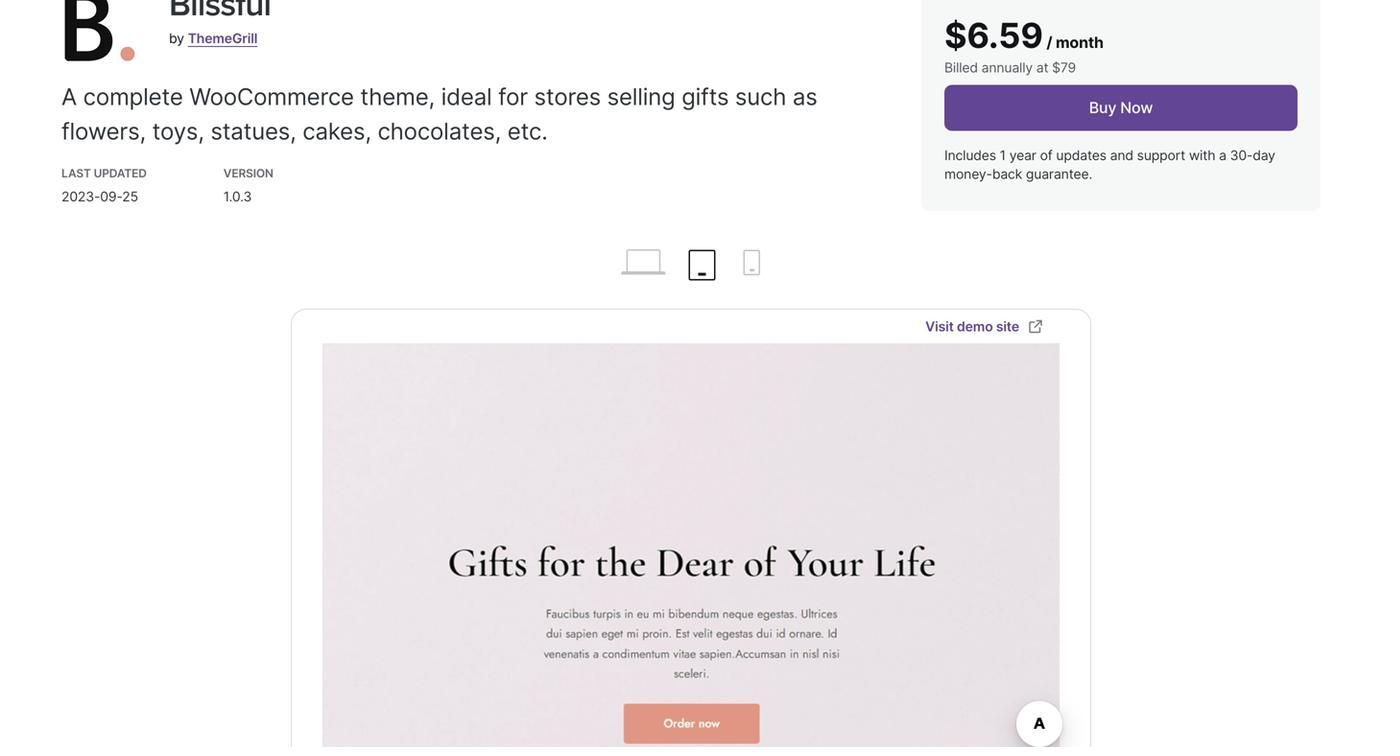 Task type: describe. For each thing, give the bounding box(es) containing it.
themegrill
[[188, 30, 257, 47]]

visit
[[926, 319, 954, 335]]

month
[[1056, 33, 1104, 52]]

woocommerce
[[189, 83, 354, 111]]

includes 1 year of updates and support with a 30-day money-back guarantee.
[[945, 148, 1276, 183]]

1
[[1000, 148, 1006, 164]]

now
[[1121, 99, 1153, 117]]

flowers,
[[61, 117, 146, 146]]

product icon image
[[61, 0, 138, 64]]

guarantee.
[[1026, 166, 1093, 183]]

etc.
[[508, 117, 548, 146]]

and
[[1111, 148, 1134, 164]]

by
[[169, 30, 184, 47]]

09-
[[100, 189, 122, 205]]

support
[[1137, 148, 1186, 164]]

$6.59
[[945, 15, 1044, 56]]

last updated 2023-09-25
[[61, 167, 147, 205]]

ideal
[[441, 83, 492, 111]]

includes
[[945, 148, 997, 164]]

themegrill link
[[188, 30, 257, 47]]

$79
[[1052, 60, 1076, 76]]

as
[[793, 83, 818, 111]]

day
[[1253, 148, 1276, 164]]

such
[[735, 83, 787, 111]]

selling
[[607, 83, 676, 111]]

toys,
[[152, 117, 204, 146]]

buy now link
[[945, 85, 1298, 131]]

$6.59 / month billed annually at $79
[[945, 15, 1104, 76]]

gifts
[[682, 83, 729, 111]]

stores
[[534, 83, 601, 111]]

site
[[996, 319, 1020, 335]]

complete
[[83, 83, 183, 111]]

buy
[[1089, 99, 1117, 117]]

year
[[1010, 148, 1037, 164]]

billed
[[945, 60, 978, 76]]

for
[[498, 83, 528, 111]]



Task type: locate. For each thing, give the bounding box(es) containing it.
a
[[1219, 148, 1227, 164]]

version
[[224, 167, 273, 181]]

updated
[[94, 167, 147, 181]]

theme,
[[360, 83, 435, 111]]

updates
[[1057, 148, 1107, 164]]

a
[[61, 83, 77, 111]]

/
[[1047, 33, 1053, 52]]

visit demo site link
[[926, 315, 1045, 338]]

buy now
[[1089, 99, 1153, 117]]

visit demo site
[[926, 319, 1020, 335]]

back
[[993, 166, 1023, 183]]

demo
[[957, 319, 993, 335]]

1.0.3
[[224, 189, 252, 205]]

2023-
[[61, 189, 100, 205]]

annually
[[982, 60, 1033, 76]]

a complete woocommerce theme, ideal for stores selling gifts such as flowers, toys, statues, cakes, chocolates, etc.
[[61, 83, 818, 146]]

cakes,
[[303, 117, 371, 146]]

25
[[122, 189, 138, 205]]

at
[[1037, 60, 1049, 76]]

chocolates,
[[378, 117, 501, 146]]

by themegrill
[[169, 30, 257, 47]]

with
[[1189, 148, 1216, 164]]

30-
[[1230, 148, 1253, 164]]

version 1.0.3
[[224, 167, 273, 205]]

money-
[[945, 166, 993, 183]]

statues,
[[211, 117, 296, 146]]

last
[[61, 167, 91, 181]]

of
[[1040, 148, 1053, 164]]



Task type: vqa. For each thing, say whether or not it's contained in the screenshot.
$6.59 / month Billed annually at $79
yes



